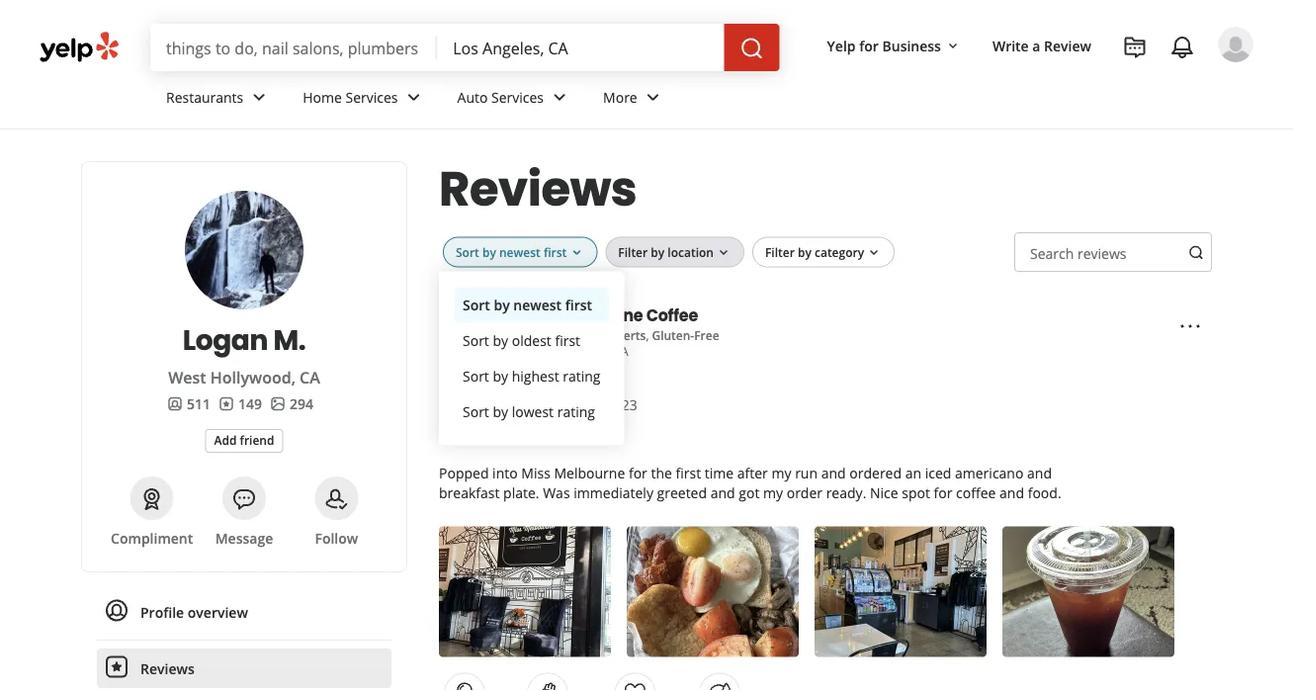 Task type: describe. For each thing, give the bounding box(es) containing it.
gluten-
[[652, 327, 694, 344]]

logan m. link
[[106, 320, 383, 359]]

categories element
[[518, 326, 719, 344]]

an
[[905, 464, 922, 482]]

ordered
[[850, 464, 902, 482]]

sort by lowest rating
[[463, 403, 595, 421]]

sort by newest first button
[[455, 287, 609, 323]]

filter by location button
[[605, 237, 744, 268]]

149
[[238, 394, 262, 413]]

follow
[[315, 528, 358, 547]]

friends element
[[167, 394, 211, 413]]

overview
[[188, 603, 248, 621]]

none field near
[[453, 37, 709, 58]]

oldest
[[512, 331, 551, 350]]

time
[[705, 464, 734, 482]]

bob b. image
[[1218, 27, 1254, 62]]

nov 10, 2023
[[554, 395, 638, 414]]

plate.
[[503, 483, 539, 502]]

miss melbourne coffee coffee & tea desserts , gluten-free west hollywood, ca
[[518, 304, 719, 359]]

add
[[214, 432, 237, 448]]

by for sort by oldest first button
[[493, 331, 508, 350]]

sort for sort by highest rating button
[[463, 367, 489, 386]]

was
[[543, 483, 570, 502]]

profile overview
[[140, 603, 248, 621]]

spot
[[902, 483, 930, 502]]

reviews menu item
[[97, 649, 392, 688]]

home
[[303, 88, 342, 106]]

24 chevron down v2 image for home services
[[402, 85, 426, 109]]

rating for sort by lowest rating
[[557, 403, 595, 421]]

newest for sort by newest first dropdown button
[[499, 244, 541, 260]]

more link
[[587, 71, 681, 129]]

nov
[[554, 395, 579, 414]]

location
[[668, 244, 714, 260]]

home services link
[[287, 71, 442, 129]]

photos element
[[270, 394, 313, 413]]

24 chevron down v2 image for restaurants
[[247, 85, 271, 109]]

search image
[[1188, 244, 1204, 260]]

review
[[1044, 36, 1092, 55]]

photos
[[469, 426, 510, 442]]

the
[[651, 464, 672, 482]]

menu image
[[1179, 314, 1202, 338]]

sort by oldest first button
[[455, 323, 609, 359]]

run
[[795, 464, 818, 482]]

&
[[558, 327, 567, 344]]

10,
[[583, 395, 602, 414]]

logan m. west hollywood, ca
[[168, 320, 320, 388]]

lowest
[[512, 403, 554, 421]]

filter by category button
[[752, 237, 895, 268]]

m.
[[273, 320, 306, 359]]

0 horizontal spatial coffee
[[518, 327, 555, 344]]

food.
[[1028, 483, 1062, 502]]

restaurants
[[166, 88, 243, 106]]

16 review v2 image
[[219, 396, 234, 412]]

by for sort by highest rating button
[[493, 367, 508, 386]]

tea
[[570, 327, 591, 344]]

projects image
[[1123, 36, 1147, 59]]

0 horizontal spatial for
[[629, 464, 647, 482]]

hollywood, inside miss melbourne coffee coffee & tea desserts , gluten-free west hollywood, ca
[[549, 343, 610, 359]]

filter for filter by category
[[765, 244, 795, 260]]

rating for sort by highest rating
[[563, 367, 601, 386]]

sort by newest first for sort by newest first button
[[463, 296, 592, 315]]

miss melbourne coffee region
[[431, 217, 1220, 691]]

ready.
[[826, 483, 867, 502]]

4 photos
[[459, 426, 510, 442]]

reviews
[[1078, 244, 1127, 263]]

4
[[459, 426, 466, 442]]

got
[[739, 483, 760, 502]]

into
[[493, 464, 518, 482]]

16 chevron down v2 image for sort by newest first
[[569, 245, 585, 261]]

message image
[[232, 488, 256, 511]]

5 star rating image
[[439, 395, 546, 414]]

hollywood, inside logan m. west hollywood, ca
[[210, 367, 296, 388]]

logan
[[183, 320, 268, 359]]

filters group
[[439, 237, 899, 446]]

sort by highest rating
[[463, 367, 601, 386]]

coffee & tea link
[[518, 327, 591, 344]]

first for sort by newest first button
[[565, 296, 592, 315]]

16 chevron down v2 image for filter by category
[[866, 245, 882, 261]]

notifications image
[[1171, 36, 1194, 59]]

immediately
[[574, 483, 654, 502]]

add friend
[[214, 432, 274, 448]]

none field 'find'
[[166, 37, 422, 58]]

24 review v2 image
[[105, 655, 129, 679]]

294
[[290, 394, 313, 413]]

auto services link
[[442, 71, 587, 129]]

by for sort by lowest rating button
[[493, 403, 508, 421]]

home services
[[303, 88, 398, 106]]

first for sort by oldest first button
[[555, 331, 580, 350]]

write a review
[[993, 36, 1092, 55]]

business categories element
[[150, 71, 1254, 129]]

category
[[815, 244, 864, 260]]

gluten-free link
[[652, 327, 719, 344]]

24 chevron down v2 image for auto services
[[548, 85, 572, 109]]

yelp
[[827, 36, 856, 55]]

search
[[1030, 244, 1074, 263]]

iced
[[925, 464, 952, 482]]

16 chevron down v2 image
[[945, 38, 961, 54]]

order
[[787, 483, 823, 502]]

friend
[[240, 432, 274, 448]]

west inside logan m. west hollywood, ca
[[168, 367, 206, 388]]

by for sort by newest first dropdown button
[[482, 244, 496, 260]]

reviews inside reviews link
[[140, 659, 195, 678]]

profile overview menu item
[[97, 592, 392, 641]]

1 vertical spatial my
[[763, 483, 783, 502]]

yelp for business button
[[819, 28, 969, 63]]

user actions element
[[811, 25, 1281, 146]]

16 chevron down v2 image for filter by location
[[716, 245, 732, 261]]

nice
[[870, 483, 898, 502]]

filter for filter by location
[[618, 244, 648, 260]]

add friend button
[[205, 429, 283, 453]]



Task type: locate. For each thing, give the bounding box(es) containing it.
profile
[[140, 603, 184, 621]]

west up sort by highest rating
[[518, 343, 546, 359]]

coffee
[[956, 483, 996, 502]]

16 chevron down v2 image right category
[[866, 245, 882, 261]]

and up ready.
[[821, 464, 846, 482]]

sort by lowest rating button
[[455, 394, 609, 430]]

1 vertical spatial for
[[629, 464, 647, 482]]

,
[[646, 327, 649, 344]]

auto services
[[457, 88, 544, 106]]

sort for sort by lowest rating button
[[463, 403, 489, 421]]

2023
[[606, 395, 638, 414]]

sort by newest first button
[[443, 237, 598, 268]]

2 none field from the left
[[453, 37, 709, 58]]

1 vertical spatial newest
[[513, 296, 562, 315]]

and
[[821, 464, 846, 482], [1027, 464, 1052, 482], [711, 483, 735, 502], [1000, 483, 1024, 502]]

by for sort by newest first button
[[494, 296, 510, 315]]

sort up 4 photos
[[463, 403, 489, 421]]

melbourne up immediately
[[554, 464, 625, 482]]

None field
[[166, 37, 422, 58], [453, 37, 709, 58]]

0 horizontal spatial none field
[[166, 37, 422, 58]]

1 horizontal spatial services
[[491, 88, 544, 106]]

reviews element
[[219, 394, 262, 413]]

search reviews
[[1030, 244, 1127, 263]]

after
[[737, 464, 768, 482]]

none field up more
[[453, 37, 709, 58]]

2 services from the left
[[491, 88, 544, 106]]

west
[[518, 343, 546, 359], [168, 367, 206, 388]]

filter by location
[[618, 244, 714, 260]]

profile overview link
[[97, 592, 392, 632]]

sort by newest first up oldest
[[463, 296, 592, 315]]

reviews
[[439, 155, 637, 222], [140, 659, 195, 678]]

miss inside miss melbourne coffee coffee & tea desserts , gluten-free west hollywood, ca
[[518, 304, 554, 326]]

16 chevron down v2 image inside sort by newest first dropdown button
[[569, 245, 585, 261]]

by for filter by category dropdown button
[[798, 244, 812, 260]]

sort by newest first inside dropdown button
[[456, 244, 567, 260]]

sort up 5 star rating image
[[463, 367, 489, 386]]

services
[[346, 88, 398, 106], [491, 88, 544, 106]]

compliment image
[[140, 488, 164, 511]]

free
[[694, 327, 719, 344]]

16 chevron down v2 image
[[569, 245, 585, 261], [716, 245, 732, 261], [866, 245, 882, 261]]

1 horizontal spatial none field
[[453, 37, 709, 58]]

filter left category
[[765, 244, 795, 260]]

sort up sort by oldest first
[[463, 296, 490, 315]]

sort by oldest first
[[463, 331, 580, 350]]

by left category
[[798, 244, 812, 260]]

1 vertical spatial rating
[[557, 403, 595, 421]]

rating
[[563, 367, 601, 386], [557, 403, 595, 421]]

desserts
[[597, 327, 646, 344]]

2 vertical spatial for
[[934, 483, 953, 502]]

1 services from the left
[[346, 88, 398, 106]]

sort inside dropdown button
[[456, 244, 479, 260]]

2 24 chevron down v2 image from the left
[[641, 85, 665, 109]]

rating right lowest
[[557, 403, 595, 421]]

reviews right 24 review v2 image
[[140, 659, 195, 678]]

0 horizontal spatial filter
[[618, 244, 648, 260]]

newest up sort by newest first button
[[499, 244, 541, 260]]

0 horizontal spatial reviews
[[140, 659, 195, 678]]

first right oldest
[[555, 331, 580, 350]]

my right got
[[763, 483, 783, 502]]

for inside button
[[859, 36, 879, 55]]

24 chevron down v2 image inside 'auto services' link
[[548, 85, 572, 109]]

Find text field
[[166, 37, 422, 58]]

3 16 chevron down v2 image from the left
[[866, 245, 882, 261]]

melbourne inside miss melbourne coffee coffee & tea desserts , gluten-free west hollywood, ca
[[557, 304, 643, 326]]

follow image
[[325, 488, 348, 511]]

1 vertical spatial coffee
[[518, 327, 555, 344]]

  text field
[[1014, 232, 1212, 272]]

menu containing profile overview
[[97, 592, 392, 691]]

melbourne inside popped into miss melbourne for the first time after my run and ordered an iced americano and breakfast plate. was immediately greeted and got my order ready. nice spot for coffee and food.
[[554, 464, 625, 482]]

0 horizontal spatial 24 chevron down v2 image
[[247, 85, 271, 109]]

popped into miss melbourne for the first time after my run and ordered an iced americano and breakfast plate. was immediately greeted and got my order ready. nice spot for coffee and food.
[[439, 464, 1062, 502]]

breakfast
[[439, 483, 500, 502]]

24 chevron down v2 image
[[402, 85, 426, 109], [548, 85, 572, 109]]

first up tea
[[565, 296, 592, 315]]

24 chevron down v2 image
[[247, 85, 271, 109], [641, 85, 665, 109]]

1 24 chevron down v2 image from the left
[[402, 85, 426, 109]]

1 vertical spatial hollywood,
[[210, 367, 296, 388]]

miss
[[518, 304, 554, 326], [521, 464, 551, 482]]

sort by newest first for sort by newest first dropdown button
[[456, 244, 567, 260]]

0 vertical spatial reviews
[[439, 155, 637, 222]]

filter inside filter by category dropdown button
[[765, 244, 795, 260]]

sort for sort by newest first button
[[463, 296, 490, 315]]

0 horizontal spatial services
[[346, 88, 398, 106]]

filter inside filter by location popup button
[[618, 244, 648, 260]]

24 chevron down v2 image right more
[[641, 85, 665, 109]]

miss inside popped into miss melbourne for the first time after my run and ordered an iced americano and breakfast plate. was immediately greeted and got my order ready. nice spot for coffee and food.
[[521, 464, 551, 482]]

by up 5 star rating image
[[493, 367, 508, 386]]

services for auto services
[[491, 88, 544, 106]]

business
[[882, 36, 941, 55]]

write a review link
[[985, 28, 1099, 63]]

first
[[544, 244, 567, 260], [565, 296, 592, 315], [555, 331, 580, 350], [676, 464, 701, 482]]

1 vertical spatial ca
[[300, 367, 320, 388]]

yelp for business
[[827, 36, 941, 55]]

newest
[[499, 244, 541, 260], [513, 296, 562, 315]]

rating inside button
[[563, 367, 601, 386]]

melbourne up tea
[[557, 304, 643, 326]]

sort by newest first up sort by newest first button
[[456, 244, 567, 260]]

popped
[[439, 464, 489, 482]]

by for filter by location popup button
[[651, 244, 665, 260]]

filter left location on the right of page
[[618, 244, 648, 260]]

by
[[482, 244, 496, 260], [651, 244, 665, 260], [798, 244, 812, 260], [494, 296, 510, 315], [493, 331, 508, 350], [493, 367, 508, 386], [493, 403, 508, 421]]

rating inside button
[[557, 403, 595, 421]]

16 photos v2 image
[[270, 396, 286, 412]]

0 vertical spatial coffee
[[646, 304, 698, 326]]

1 horizontal spatial reviews
[[439, 155, 637, 222]]

2 24 chevron down v2 image from the left
[[548, 85, 572, 109]]

first inside popped into miss melbourne for the first time after my run and ordered an iced americano and breakfast plate. was immediately greeted and got my order ready. nice spot for coffee and food.
[[676, 464, 701, 482]]

0 vertical spatial sort by newest first
[[456, 244, 567, 260]]

by inside popup button
[[651, 244, 665, 260]]

west up "friends" element
[[168, 367, 206, 388]]

1 horizontal spatial west
[[518, 343, 546, 359]]

1 horizontal spatial filter
[[765, 244, 795, 260]]

16 chevron down v2 image up sort by newest first button
[[569, 245, 585, 261]]

sort
[[456, 244, 479, 260], [463, 296, 490, 315], [463, 331, 489, 350], [463, 367, 489, 386], [463, 403, 489, 421]]

0 vertical spatial miss
[[518, 304, 554, 326]]

24 chevron down v2 image inside restaurants link
[[247, 85, 271, 109]]

0 horizontal spatial hollywood,
[[210, 367, 296, 388]]

hollywood,
[[549, 343, 610, 359], [210, 367, 296, 388]]

24 chevron down v2 image down near text field
[[548, 85, 572, 109]]

first for sort by newest first dropdown button
[[544, 244, 567, 260]]

sort left oldest
[[463, 331, 489, 350]]

rating up 10,
[[563, 367, 601, 386]]

first inside dropdown button
[[544, 244, 567, 260]]

search image
[[740, 37, 764, 60]]

511
[[187, 394, 211, 413]]

coffee left &
[[518, 327, 555, 344]]

sort for sort by oldest first button
[[463, 331, 489, 350]]

services for home services
[[346, 88, 398, 106]]

1 horizontal spatial 16 chevron down v2 image
[[716, 245, 732, 261]]

ca
[[613, 343, 628, 359], [300, 367, 320, 388]]

24 chevron down v2 image left 'auto'
[[402, 85, 426, 109]]

services right home
[[346, 88, 398, 106]]

1 horizontal spatial for
[[859, 36, 879, 55]]

2 filter from the left
[[765, 244, 795, 260]]

for
[[859, 36, 879, 55], [629, 464, 647, 482], [934, 483, 953, 502]]

1 horizontal spatial ca
[[613, 343, 628, 359]]

1 24 chevron down v2 image from the left
[[247, 85, 271, 109]]

for left the
[[629, 464, 647, 482]]

sort by newest first
[[456, 244, 567, 260], [463, 296, 592, 315]]

2 16 chevron down v2 image from the left
[[716, 245, 732, 261]]

1 horizontal spatial 24 chevron down v2 image
[[641, 85, 665, 109]]

sort for sort by newest first dropdown button
[[456, 244, 479, 260]]

1 vertical spatial reviews
[[140, 659, 195, 678]]

ca inside miss melbourne coffee coffee & tea desserts , gluten-free west hollywood, ca
[[613, 343, 628, 359]]

none field up home
[[166, 37, 422, 58]]

Near text field
[[453, 37, 709, 58]]

compliment
[[111, 528, 193, 547]]

24 profile v2 image
[[105, 599, 129, 622]]

and down time
[[711, 483, 735, 502]]

0 horizontal spatial ca
[[300, 367, 320, 388]]

sort by highest rating button
[[455, 359, 609, 394]]

restaurants link
[[150, 71, 287, 129]]

1 horizontal spatial hollywood,
[[549, 343, 610, 359]]

0 vertical spatial hollywood,
[[549, 343, 610, 359]]

1 horizontal spatial coffee
[[646, 304, 698, 326]]

16 chevron down v2 image inside filter by location popup button
[[716, 245, 732, 261]]

1 vertical spatial melbourne
[[554, 464, 625, 482]]

by up sort by newest first button
[[482, 244, 496, 260]]

1 vertical spatial west
[[168, 367, 206, 388]]

menu
[[97, 592, 392, 691]]

ca left ','
[[613, 343, 628, 359]]

24 chevron down v2 image right "restaurants"
[[247, 85, 271, 109]]

24 chevron down v2 image inside home services link
[[402, 85, 426, 109]]

my left run
[[772, 464, 792, 482]]

0 horizontal spatial 24 chevron down v2 image
[[402, 85, 426, 109]]

greeted
[[657, 483, 707, 502]]

miss up "plate."
[[521, 464, 551, 482]]

write
[[993, 36, 1029, 55]]

0 vertical spatial melbourne
[[557, 304, 643, 326]]

by up photos
[[493, 403, 508, 421]]

first up greeted
[[676, 464, 701, 482]]

filter by category
[[765, 244, 864, 260]]

sort up sort by newest first button
[[456, 244, 479, 260]]

2 horizontal spatial 16 chevron down v2 image
[[866, 245, 882, 261]]

reviews link
[[97, 649, 392, 688]]

ca up 294
[[300, 367, 320, 388]]

desserts link
[[597, 327, 646, 344]]

0 vertical spatial for
[[859, 36, 879, 55]]

and up 'food.'
[[1027, 464, 1052, 482]]

  text field inside miss melbourne coffee region
[[1014, 232, 1212, 272]]

coffee
[[646, 304, 698, 326], [518, 327, 555, 344]]

0 horizontal spatial west
[[168, 367, 206, 388]]

None search field
[[150, 24, 784, 71]]

newest inside button
[[513, 296, 562, 315]]

by left location on the right of page
[[651, 244, 665, 260]]

0 horizontal spatial 16 chevron down v2 image
[[569, 245, 585, 261]]

24 chevron down v2 image inside more link
[[641, 85, 665, 109]]

2 horizontal spatial for
[[934, 483, 953, 502]]

sort by newest first inside button
[[463, 296, 592, 315]]

0 vertical spatial ca
[[613, 343, 628, 359]]

and down "americano" at the bottom right of page
[[1000, 483, 1024, 502]]

0 vertical spatial my
[[772, 464, 792, 482]]

1 16 chevron down v2 image from the left
[[569, 245, 585, 261]]

first up sort by newest first button
[[544, 244, 567, 260]]

newest for sort by newest first button
[[513, 296, 562, 315]]

more
[[603, 88, 637, 106]]

1 vertical spatial miss
[[521, 464, 551, 482]]

services right 'auto'
[[491, 88, 544, 106]]

by left oldest
[[493, 331, 508, 350]]

americano
[[955, 464, 1024, 482]]

1 horizontal spatial 24 chevron down v2 image
[[548, 85, 572, 109]]

1 vertical spatial sort by newest first
[[463, 296, 592, 315]]

miss up oldest
[[518, 304, 554, 326]]

reviews up sort by newest first dropdown button
[[439, 155, 637, 222]]

melbourne
[[557, 304, 643, 326], [554, 464, 625, 482]]

for right yelp
[[859, 36, 879, 55]]

ca inside logan m. west hollywood, ca
[[300, 367, 320, 388]]

0 vertical spatial rating
[[563, 367, 601, 386]]

16 friends v2 image
[[167, 396, 183, 412]]

highest
[[512, 367, 559, 386]]

newest up coffee & tea link
[[513, 296, 562, 315]]

auto
[[457, 88, 488, 106]]

by inside button
[[493, 403, 508, 421]]

1 none field from the left
[[166, 37, 422, 58]]

west inside miss melbourne coffee coffee & tea desserts , gluten-free west hollywood, ca
[[518, 343, 546, 359]]

filter
[[618, 244, 648, 260], [765, 244, 795, 260]]

for down iced
[[934, 483, 953, 502]]

by up sort by oldest first
[[494, 296, 510, 315]]

message
[[215, 528, 273, 547]]

16 chevron down v2 image right location on the right of page
[[716, 245, 732, 261]]

0 vertical spatial newest
[[499, 244, 541, 260]]

0 vertical spatial west
[[518, 343, 546, 359]]

1 filter from the left
[[618, 244, 648, 260]]

a
[[1033, 36, 1041, 55]]

24 chevron down v2 image for more
[[641, 85, 665, 109]]

miss melbourne coffee link
[[518, 304, 698, 327]]

coffee up gluten-
[[646, 304, 698, 326]]

sort inside button
[[463, 403, 489, 421]]

16 chevron down v2 image inside filter by category dropdown button
[[866, 245, 882, 261]]

newest inside dropdown button
[[499, 244, 541, 260]]



Task type: vqa. For each thing, say whether or not it's contained in the screenshot.
Services
yes



